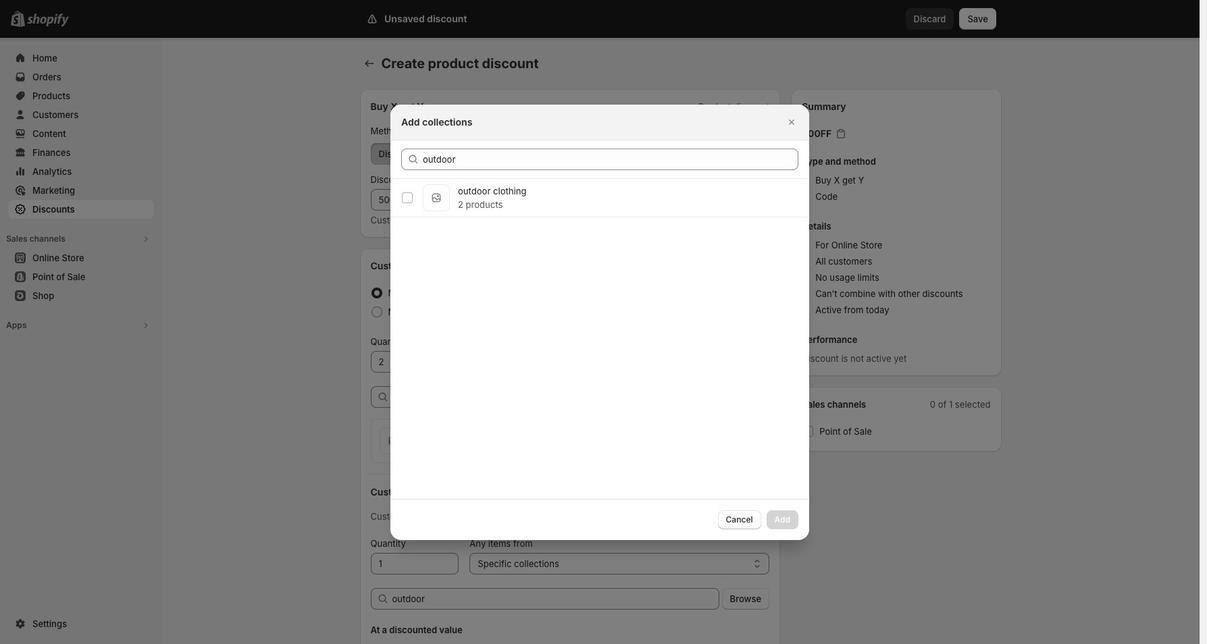 Task type: vqa. For each thing, say whether or not it's contained in the screenshot.
Search collections text box
yes



Task type: locate. For each thing, give the bounding box(es) containing it.
dialog
[[0, 104, 1200, 540]]



Task type: describe. For each thing, give the bounding box(es) containing it.
shopify image
[[27, 14, 69, 27]]

Search collections text field
[[423, 148, 798, 170]]



